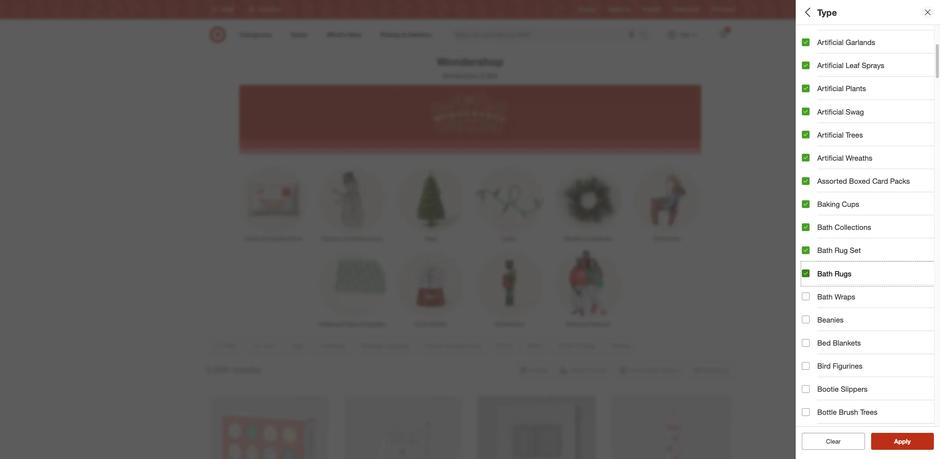 Task type: vqa. For each thing, say whether or not it's contained in the screenshot.
ARTIFICIAL GARLANDS at the top of the page
yes



Task type: describe. For each thing, give the bounding box(es) containing it.
Include out of stock checkbox
[[802, 302, 810, 310]]

lights link
[[470, 164, 549, 243]]

redcard
[[643, 7, 661, 12]]

bottle
[[817, 408, 837, 417]]

Bath Rug Set checkbox
[[802, 247, 810, 254]]

out
[[843, 301, 854, 310]]

Artificial Trees checkbox
[[802, 131, 810, 139]]

artificial for artificial garlands
[[817, 38, 844, 47]]

collections
[[835, 223, 871, 232]]

Bath Rugs checkbox
[[802, 270, 810, 278]]

Assorted Boxed Card Packs checkbox
[[802, 177, 810, 185]]

fpo/apo button
[[802, 267, 940, 294]]

all filters
[[802, 7, 839, 18]]

weekly
[[608, 7, 623, 12]]

apply button
[[871, 433, 934, 450]]

What can we help you find? suggestions appear below search field
[[451, 26, 642, 43]]

indoor christmas decor
[[245, 236, 302, 242]]

artificial swag
[[817, 107, 864, 116]]

see
[[886, 438, 897, 446]]

rug
[[835, 246, 848, 255]]

supplies
[[364, 321, 385, 328]]

decor for outdoor christmas decor
[[369, 236, 383, 242]]

Beanies checkbox
[[802, 316, 810, 324]]

baking
[[817, 200, 840, 209]]

Artificial Swag checkbox
[[802, 108, 810, 116]]

type advent calendars; animal figurines; animal statues; ankl
[[802, 30, 940, 47]]

include
[[817, 301, 841, 310]]

stores
[[722, 7, 735, 12]]

2,394
[[207, 364, 229, 375]]

results for 2,394 results
[[231, 364, 260, 375]]

type for type
[[817, 7, 837, 18]]

assorted
[[817, 177, 847, 185]]

price button
[[802, 133, 940, 160]]

find
[[711, 7, 720, 12]]

rating
[[825, 195, 847, 203]]

bath rugs
[[817, 269, 852, 278]]

of
[[856, 301, 862, 310]]

bootie slippers
[[817, 385, 868, 394]]

features
[[802, 60, 832, 69]]

Bath Collections checkbox
[[802, 224, 810, 231]]

type for type advent calendars; animal figurines; animal statues; ankl
[[802, 30, 818, 39]]

artificial plants
[[817, 84, 866, 93]]

0 horizontal spatial &
[[359, 321, 363, 328]]

set
[[850, 246, 861, 255]]

snow globes
[[415, 321, 447, 328]]

artificial for artificial plants
[[817, 84, 844, 93]]

bottle brush trees
[[817, 408, 878, 417]]

stock
[[864, 301, 882, 310]]

0 vertical spatial &
[[585, 236, 589, 242]]

all filters dialog
[[796, 0, 940, 460]]

baking cups
[[817, 200, 859, 209]]

guest rating button
[[802, 187, 940, 214]]

deals
[[802, 168, 822, 177]]

clear button
[[802, 433, 865, 450]]

apply
[[894, 438, 911, 446]]

bootie
[[817, 385, 839, 394]]

Artificial Garlands checkbox
[[802, 38, 810, 46]]

calendars;
[[821, 40, 847, 47]]

christmas for indoor
[[262, 236, 286, 242]]

matching pajamas
[[566, 321, 610, 328]]

wondershop inside the wondershop wondershop (2,394)
[[442, 72, 477, 80]]

christmas for outdoor
[[343, 236, 367, 242]]

artificial for artificial swag
[[817, 107, 844, 116]]

registry
[[579, 7, 596, 12]]

price
[[802, 141, 820, 150]]

use
[[857, 114, 871, 123]]

matching pajamas link
[[549, 250, 627, 328]]

Artificial Leaf Sprays checkbox
[[802, 62, 810, 69]]

2
[[727, 27, 729, 32]]

wrapping paper & supplies link
[[313, 250, 391, 328]]

Bath Wraps checkbox
[[802, 293, 810, 301]]

see results button
[[871, 433, 934, 450]]

bird figurines
[[817, 362, 863, 371]]

bed blankets
[[817, 339, 861, 348]]

Artificial Plants checkbox
[[802, 85, 810, 92]]

weekly ad
[[608, 7, 630, 12]]

outdoor christmas decor
[[321, 236, 383, 242]]

wreaths & garlands link
[[549, 164, 627, 243]]

target circle
[[673, 7, 699, 12]]

find stores
[[711, 7, 735, 12]]

trees link
[[391, 164, 470, 243]]

brush
[[839, 408, 858, 417]]

package quantity button
[[802, 79, 940, 106]]

wreaths inside type dialog
[[846, 153, 873, 162]]

indoor for indoor outdoor use
[[802, 114, 825, 123]]

0 vertical spatial trees
[[846, 130, 863, 139]]

leaf
[[846, 61, 860, 70]]

package quantity
[[802, 87, 864, 96]]

plants
[[846, 84, 866, 93]]

color
[[802, 248, 821, 257]]

weekly ad link
[[608, 6, 630, 13]]

bath wraps
[[817, 292, 855, 301]]

clear all button
[[802, 433, 865, 450]]

redcard link
[[643, 6, 661, 13]]

target circle link
[[673, 6, 699, 13]]

target
[[673, 7, 686, 12]]

artificial leaf sprays
[[817, 61, 884, 70]]



Task type: locate. For each thing, give the bounding box(es) containing it.
wondershop up (2,394)
[[437, 55, 504, 69]]

animal
[[848, 40, 864, 47], [891, 40, 907, 47]]

0 horizontal spatial decor
[[288, 236, 302, 242]]

trees
[[846, 130, 863, 139], [424, 236, 437, 242], [860, 408, 878, 417]]

2 bath from the top
[[817, 246, 833, 255]]

rugs
[[835, 269, 852, 278]]

artificial up assorted
[[817, 153, 844, 162]]

clear down bottle
[[826, 438, 841, 446]]

wraps
[[835, 292, 855, 301]]

bath
[[817, 223, 833, 232], [817, 246, 833, 255], [817, 269, 833, 278], [817, 292, 833, 301]]

Bed Blankets checkbox
[[802, 339, 810, 347]]

artificial down "package quantity"
[[817, 107, 844, 116]]

bath rug set
[[817, 246, 861, 255]]

bath left rug
[[817, 246, 833, 255]]

1 bath from the top
[[817, 223, 833, 232]]

beanies
[[817, 316, 844, 324]]

indoor outdoor use button
[[802, 106, 940, 133]]

artificial right "artificial garlands" option
[[817, 38, 844, 47]]

Baking Cups checkbox
[[802, 200, 810, 208]]

decor
[[288, 236, 302, 242], [369, 236, 383, 242]]

Bootie Slippers checkbox
[[802, 386, 810, 393]]

results right the see on the bottom right of page
[[899, 438, 919, 446]]

all
[[802, 7, 813, 18]]

wondershop at target image
[[239, 85, 701, 154]]

ornaments link
[[627, 164, 706, 243]]

find stores link
[[711, 6, 735, 13]]

include out of stock
[[817, 301, 882, 310]]

indoor outdoor use
[[802, 114, 871, 123]]

garlands
[[846, 38, 875, 47], [590, 236, 612, 242]]

outdoor christmas decor link
[[313, 164, 391, 243]]

bath left rugs
[[817, 269, 833, 278]]

1 horizontal spatial outdoor
[[827, 114, 855, 123]]

package
[[802, 87, 832, 96]]

2 link
[[715, 26, 732, 43]]

1 artificial from the top
[[817, 38, 844, 47]]

results
[[231, 364, 260, 375], [899, 438, 919, 446]]

decor inside outdoor christmas decor link
[[369, 236, 383, 242]]

bed
[[817, 339, 831, 348]]

0 vertical spatial wreaths
[[846, 153, 873, 162]]

bath for bath collections
[[817, 223, 833, 232]]

type right the all
[[817, 7, 837, 18]]

0 horizontal spatial wreaths
[[564, 236, 584, 242]]

2 christmas from the left
[[343, 236, 367, 242]]

ankl
[[930, 40, 940, 47]]

theme
[[802, 222, 826, 230]]

swag
[[846, 107, 864, 116]]

1 horizontal spatial indoor
[[802, 114, 825, 123]]

artificial for artificial trees
[[817, 130, 844, 139]]

cups
[[842, 200, 859, 209]]

2 decor from the left
[[369, 236, 383, 242]]

1 vertical spatial &
[[359, 321, 363, 328]]

animal left figurines;
[[848, 40, 864, 47]]

statues;
[[909, 40, 928, 47]]

lights
[[502, 236, 517, 242]]

bath for bath rugs
[[817, 269, 833, 278]]

clear
[[822, 438, 837, 446], [826, 438, 841, 446]]

guest rating
[[802, 195, 847, 203]]

results inside button
[[899, 438, 919, 446]]

1 horizontal spatial christmas
[[343, 236, 367, 242]]

artificial right artificial plants option
[[817, 84, 844, 93]]

3 bath from the top
[[817, 269, 833, 278]]

snow globes link
[[391, 250, 470, 328]]

1 vertical spatial outdoor
[[321, 236, 341, 242]]

1 horizontal spatial decor
[[369, 236, 383, 242]]

indoor
[[802, 114, 825, 123], [245, 236, 260, 242]]

search
[[637, 31, 655, 39]]

0 horizontal spatial christmas
[[262, 236, 286, 242]]

deals button
[[802, 160, 940, 187]]

2 artificial from the top
[[817, 61, 844, 70]]

advent
[[802, 40, 819, 47]]

card
[[872, 177, 888, 185]]

1 horizontal spatial wreaths
[[846, 153, 873, 162]]

bath for bath wraps
[[817, 292, 833, 301]]

pajamas
[[590, 321, 610, 328]]

wrapping
[[319, 321, 342, 328]]

matching
[[566, 321, 588, 328]]

0 vertical spatial type
[[817, 7, 837, 18]]

type inside type advent calendars; animal figurines; animal statues; ankl
[[802, 30, 818, 39]]

5 artificial from the top
[[817, 130, 844, 139]]

indoor inside indoor outdoor use button
[[802, 114, 825, 123]]

1 animal from the left
[[848, 40, 864, 47]]

animal left statues;
[[891, 40, 907, 47]]

indoor inside indoor christmas decor link
[[245, 236, 260, 242]]

outdoor
[[827, 114, 855, 123], [321, 236, 341, 242]]

0 vertical spatial wondershop
[[437, 55, 504, 69]]

boxed
[[849, 177, 870, 185]]

artificial down the indoor outdoor use
[[817, 130, 844, 139]]

0 horizontal spatial animal
[[848, 40, 864, 47]]

decor inside indoor christmas decor link
[[288, 236, 302, 242]]

0 horizontal spatial garlands
[[590, 236, 612, 242]]

type
[[817, 7, 837, 18], [802, 30, 818, 39]]

0 vertical spatial indoor
[[802, 114, 825, 123]]

christmas
[[262, 236, 286, 242], [343, 236, 367, 242]]

artificial down calendars;
[[817, 61, 844, 70]]

artificial
[[817, 38, 844, 47], [817, 61, 844, 70], [817, 84, 844, 93], [817, 107, 844, 116], [817, 130, 844, 139], [817, 153, 844, 162]]

0 horizontal spatial results
[[231, 364, 260, 375]]

artificial wreaths
[[817, 153, 873, 162]]

Bird Figurines checkbox
[[802, 362, 810, 370]]

theme button
[[802, 214, 940, 241]]

guest
[[802, 195, 823, 203]]

garlands inside type dialog
[[846, 38, 875, 47]]

indoor for indoor christmas decor
[[245, 236, 260, 242]]

filters
[[815, 7, 839, 18]]

1 horizontal spatial &
[[585, 236, 589, 242]]

1 clear from the left
[[822, 438, 837, 446]]

assorted boxed card packs
[[817, 177, 910, 185]]

0 vertical spatial outdoor
[[827, 114, 855, 123]]

bird
[[817, 362, 831, 371]]

clear for clear
[[826, 438, 841, 446]]

1 vertical spatial garlands
[[590, 236, 612, 242]]

0 vertical spatial garlands
[[846, 38, 875, 47]]

search button
[[637, 26, 655, 45]]

ad
[[625, 7, 630, 12]]

bath up include
[[817, 292, 833, 301]]

1 vertical spatial results
[[899, 438, 919, 446]]

2 vertical spatial trees
[[860, 408, 878, 417]]

(2,394)
[[479, 72, 498, 80]]

0 horizontal spatial outdoor
[[321, 236, 341, 242]]

all
[[839, 438, 845, 446]]

color button
[[802, 241, 940, 267]]

1 vertical spatial wreaths
[[564, 236, 584, 242]]

wondershop left (2,394)
[[442, 72, 477, 80]]

type inside type dialog
[[817, 7, 837, 18]]

clear left all
[[822, 438, 837, 446]]

4 artificial from the top
[[817, 107, 844, 116]]

artificial garlands
[[817, 38, 875, 47]]

type dialog
[[796, 0, 940, 460]]

4 bath from the top
[[817, 292, 833, 301]]

bath right 'bath collections' checkbox
[[817, 223, 833, 232]]

Bottle Brush Trees checkbox
[[802, 409, 810, 416]]

results right 2,394
[[231, 364, 260, 375]]

figurines
[[833, 362, 863, 371]]

1 horizontal spatial animal
[[891, 40, 907, 47]]

quantity
[[834, 87, 864, 96]]

Artificial Wreaths checkbox
[[802, 154, 810, 162]]

0 horizontal spatial indoor
[[245, 236, 260, 242]]

decor for indoor christmas decor
[[288, 236, 302, 242]]

6 artificial from the top
[[817, 153, 844, 162]]

1 decor from the left
[[288, 236, 302, 242]]

2,394 results
[[207, 364, 260, 375]]

2 clear from the left
[[826, 438, 841, 446]]

1 horizontal spatial results
[[899, 438, 919, 446]]

wrapping paper & supplies
[[319, 321, 385, 328]]

1 christmas from the left
[[262, 236, 286, 242]]

1 vertical spatial wondershop
[[442, 72, 477, 80]]

artificial for artificial leaf sprays
[[817, 61, 844, 70]]

type up the advent
[[802, 30, 818, 39]]

2 animal from the left
[[891, 40, 907, 47]]

blankets
[[833, 339, 861, 348]]

1 vertical spatial trees
[[424, 236, 437, 242]]

1 vertical spatial type
[[802, 30, 818, 39]]

slippers
[[841, 385, 868, 394]]

outdoor inside button
[[827, 114, 855, 123]]

globes
[[430, 321, 447, 328]]

artificial for artificial wreaths
[[817, 153, 844, 162]]

0 vertical spatial results
[[231, 364, 260, 375]]

results for see results
[[899, 438, 919, 446]]

clear for clear all
[[822, 438, 837, 446]]

nutcrackers link
[[470, 250, 549, 328]]

clear inside clear all "button"
[[822, 438, 837, 446]]

nutcrackers
[[495, 321, 524, 328]]

1 horizontal spatial garlands
[[846, 38, 875, 47]]

fpo/apo
[[802, 275, 835, 284]]

3 artificial from the top
[[817, 84, 844, 93]]

bath for bath rug set
[[817, 246, 833, 255]]

snow
[[415, 321, 428, 328]]

clear inside clear button
[[826, 438, 841, 446]]

1 vertical spatial indoor
[[245, 236, 260, 242]]

paper
[[344, 321, 358, 328]]



